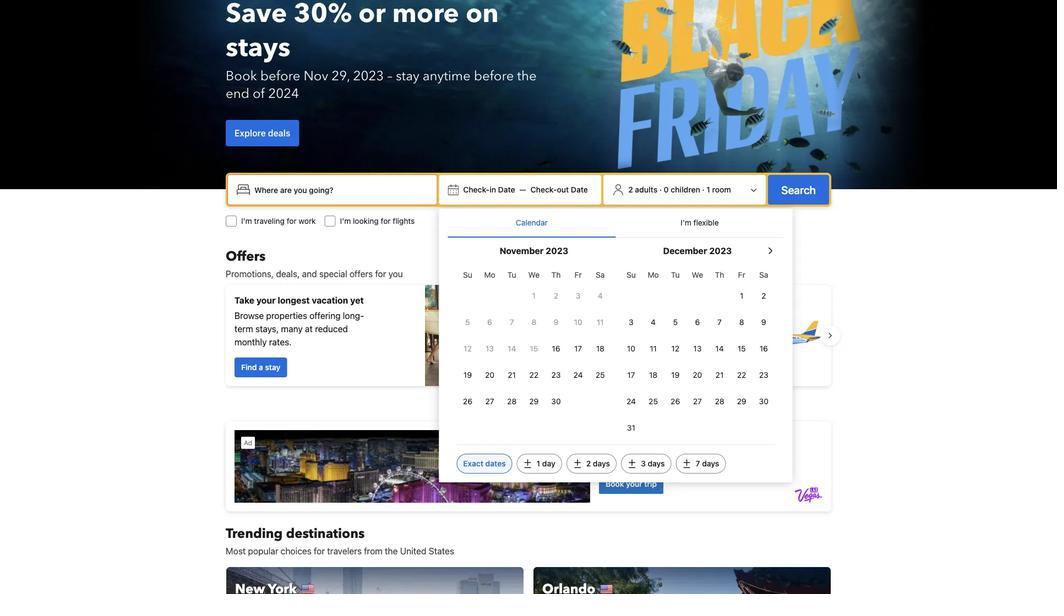Task type: vqa. For each thing, say whether or not it's contained in the screenshot.


Task type: describe. For each thing, give the bounding box(es) containing it.
states
[[429, 547, 454, 557]]

25 November 2023 checkbox
[[590, 364, 612, 388]]

29 December 2023 checkbox
[[731, 390, 753, 414]]

mo for november
[[485, 271, 496, 280]]

10 for 10 checkbox on the right of page
[[627, 345, 636, 354]]

0 horizontal spatial 24
[[574, 371, 583, 380]]

8 December 2023 checkbox
[[731, 311, 753, 335]]

Where are you going? field
[[250, 180, 433, 200]]

22 December 2023 checkbox
[[731, 364, 753, 388]]

1 · from the left
[[660, 185, 662, 194]]

7 for "7 november 2023" checkbox
[[510, 318, 514, 327]]

special
[[319, 269, 347, 280]]

1 December 2023 checkbox
[[731, 284, 753, 309]]

1 date from the left
[[498, 185, 515, 194]]

19 for 19 "checkbox" in the left of the page
[[464, 371, 472, 380]]

23 for 23 checkbox
[[760, 371, 769, 380]]

get
[[542, 318, 556, 328]]

31 December 2023 checkbox
[[621, 416, 643, 441]]

flexibility
[[542, 331, 577, 341]]

calendar button
[[448, 209, 616, 237]]

i'm looking for flights
[[340, 217, 415, 226]]

term
[[235, 324, 253, 335]]

i'm flexible button
[[616, 209, 784, 237]]

1 before from the left
[[260, 67, 301, 85]]

31
[[627, 424, 636, 433]]

26 December 2023 checkbox
[[665, 390, 687, 414]]

2 horizontal spatial 3
[[641, 460, 646, 469]]

take your longest vacation yet image
[[425, 285, 524, 387]]

progress bar inside main content
[[513, 396, 544, 400]]

united
[[400, 547, 427, 557]]

2 adults · 0 children · 1 room button
[[608, 180, 762, 201]]

popular
[[248, 547, 279, 557]]

destinations
[[286, 525, 365, 543]]

offers
[[350, 269, 373, 280]]

sa for december 2023
[[760, 271, 769, 280]]

18 for 18 december 2023 option
[[650, 371, 658, 380]]

adults
[[635, 185, 658, 194]]

29 for 29 checkbox
[[530, 397, 539, 407]]

22 November 2023 checkbox
[[523, 364, 545, 388]]

23 November 2023 checkbox
[[545, 364, 567, 388]]

10 December 2023 checkbox
[[621, 337, 643, 361]]

6 November 2023 checkbox
[[479, 311, 501, 335]]

17 December 2023 checkbox
[[621, 364, 643, 388]]

with
[[704, 318, 721, 328]]

15 for 15 'option'
[[530, 345, 538, 354]]

18 December 2023 checkbox
[[643, 364, 665, 388]]

7 days
[[696, 460, 720, 469]]

1 28 from the left
[[507, 397, 517, 407]]

fly away to your dream vacation image
[[746, 297, 823, 375]]

th for december 2023
[[715, 271, 725, 280]]

2 December 2023 checkbox
[[753, 284, 775, 309]]

check-in date — check-out date
[[464, 185, 588, 194]]

take
[[235, 296, 255, 306]]

20 November 2023 checkbox
[[479, 364, 501, 388]]

more
[[392, 0, 459, 32]]

long-
[[343, 311, 364, 321]]

offering
[[310, 311, 341, 321]]

browse
[[235, 311, 264, 321]]

promotions,
[[226, 269, 274, 280]]

tab list containing calendar
[[448, 209, 784, 239]]

1 inside button
[[707, 185, 711, 194]]

in
[[490, 185, 496, 194]]

nov
[[304, 67, 328, 85]]

choices
[[281, 547, 312, 557]]

fr for december 2023
[[739, 271, 746, 280]]

30 November 2023 checkbox
[[545, 390, 567, 414]]

find a stay
[[241, 363, 281, 372]]

deals
[[268, 128, 291, 139]]

2 adults · 0 children · 1 room
[[629, 185, 731, 194]]

1 left the day
[[537, 460, 541, 469]]

17 November 2023 checkbox
[[567, 337, 590, 361]]

su for december
[[627, 271, 636, 280]]

2 check- from the left
[[531, 185, 557, 194]]

2 date from the left
[[571, 185, 588, 194]]

from
[[364, 547, 383, 557]]

of
[[253, 85, 265, 103]]

dates
[[486, 460, 506, 469]]

– inside get inspired – compare and book flights with flexibility
[[593, 318, 598, 328]]

17 for 17 november 2023 checkbox
[[575, 345, 582, 354]]

19 for 19 option
[[672, 371, 680, 380]]

a
[[259, 363, 263, 372]]

1 vertical spatial 24
[[627, 397, 636, 407]]

advertisement region
[[226, 422, 832, 512]]

i'm for i'm flexible
[[681, 218, 692, 228]]

su for november
[[463, 271, 473, 280]]

14 for 14 checkbox
[[508, 345, 516, 354]]

work
[[299, 217, 316, 226]]

at
[[305, 324, 313, 335]]

2024
[[268, 85, 299, 103]]

end
[[226, 85, 250, 103]]

offers
[[226, 248, 266, 266]]

vacation
[[312, 296, 348, 306]]

1 day
[[537, 460, 556, 469]]

3 November 2023 checkbox
[[567, 284, 590, 309]]

26 for the 26 november 2023 option
[[463, 397, 473, 407]]

i'm
[[340, 217, 351, 226]]

2 28 from the left
[[715, 397, 725, 407]]

properties
[[266, 311, 307, 321]]

11 December 2023 checkbox
[[643, 337, 665, 361]]

27 November 2023 checkbox
[[479, 390, 501, 414]]

check-out date button
[[527, 180, 593, 200]]

and inside get inspired – compare and book flights with flexibility
[[638, 318, 652, 328]]

20 for the 20 november 2023 option
[[485, 371, 495, 380]]

2 inside 2 option
[[762, 292, 767, 301]]

stays
[[226, 30, 291, 66]]

explore deals
[[235, 128, 291, 139]]

days for 7 days
[[703, 460, 720, 469]]

11 for 11 "option"
[[650, 345, 657, 354]]

25 for the 25 checkbox
[[596, 371, 605, 380]]

many
[[281, 324, 303, 335]]

offers promotions, deals, and special offers for you
[[226, 248, 403, 280]]

29 November 2023 checkbox
[[523, 390, 545, 414]]

29,
[[332, 67, 350, 85]]

find
[[241, 363, 257, 372]]

26 for 26 december 2023 checkbox
[[671, 397, 681, 407]]

trending
[[226, 525, 283, 543]]

26 November 2023 checkbox
[[457, 390, 479, 414]]

4 November 2023 checkbox
[[590, 284, 612, 309]]

you
[[389, 269, 403, 280]]

search
[[782, 183, 816, 196]]

flexible
[[694, 218, 719, 228]]

monthly
[[235, 337, 267, 348]]

compare
[[600, 318, 635, 328]]

grid for december
[[621, 264, 775, 441]]

—
[[520, 185, 527, 194]]

i'm traveling for work
[[241, 217, 316, 226]]

11 for 11 november 2023 checkbox
[[597, 318, 604, 327]]

7 November 2023 checkbox
[[501, 311, 523, 335]]

children
[[671, 185, 701, 194]]

3 for the 3 checkbox
[[576, 292, 581, 301]]

0
[[664, 185, 669, 194]]

fr for november 2023
[[575, 271, 582, 280]]

reduced
[[315, 324, 348, 335]]

days for 2 days
[[593, 460, 610, 469]]

10 November 2023 checkbox
[[567, 311, 590, 335]]

stay inside main content
[[265, 363, 281, 372]]

most
[[226, 547, 246, 557]]

stays,
[[256, 324, 279, 335]]

calendar
[[516, 218, 548, 228]]

get inspired – compare and book flights with flexibility
[[542, 318, 721, 341]]

13 November 2023 checkbox
[[479, 337, 501, 361]]



Task type: locate. For each thing, give the bounding box(es) containing it.
5 December 2023 checkbox
[[665, 311, 687, 335]]

rates.
[[269, 337, 292, 348]]

1 26 from the left
[[463, 397, 473, 407]]

2 22 from the left
[[738, 371, 747, 380]]

0 vertical spatial 10
[[574, 318, 583, 327]]

1 horizontal spatial 20
[[693, 371, 703, 380]]

13 for 13 checkbox
[[694, 345, 702, 354]]

4 right 3 december 2023 option
[[651, 318, 656, 327]]

2 15 from the left
[[738, 345, 746, 354]]

2 before from the left
[[474, 67, 514, 85]]

deals,
[[276, 269, 300, 280]]

1 vertical spatial 25
[[649, 397, 658, 407]]

18 for 18 'checkbox'
[[596, 345, 605, 354]]

0 horizontal spatial grid
[[457, 264, 612, 414]]

1 12 from the left
[[464, 345, 472, 354]]

december 2023
[[664, 246, 732, 256]]

explore
[[235, 128, 266, 139]]

0 vertical spatial 24
[[574, 371, 583, 380]]

22 right '21' checkbox
[[530, 371, 539, 380]]

2 5 from the left
[[673, 318, 678, 327]]

2 19 from the left
[[672, 371, 680, 380]]

11 left 12 option
[[650, 345, 657, 354]]

2
[[629, 185, 633, 194], [554, 292, 559, 301], [762, 292, 767, 301], [587, 460, 591, 469]]

sa up 2 option
[[760, 271, 769, 280]]

21 inside '21' checkbox
[[508, 371, 516, 380]]

1 grid from the left
[[457, 264, 612, 414]]

16 right 15 option
[[760, 345, 768, 354]]

0 horizontal spatial tu
[[508, 271, 517, 280]]

19 November 2023 checkbox
[[457, 364, 479, 388]]

1 23 from the left
[[552, 371, 561, 380]]

2 days from the left
[[648, 460, 665, 469]]

24 left 25 checkbox
[[627, 397, 636, 407]]

21 right the 20 november 2023 option
[[508, 371, 516, 380]]

13 inside checkbox
[[486, 345, 494, 354]]

23 inside checkbox
[[760, 371, 769, 380]]

0 horizontal spatial 9
[[554, 318, 559, 327]]

6
[[488, 318, 492, 327], [696, 318, 700, 327]]

7 inside checkbox
[[510, 318, 514, 327]]

1 horizontal spatial –
[[593, 318, 598, 328]]

we
[[529, 271, 540, 280], [692, 271, 704, 280]]

30 right 29 checkbox
[[552, 397, 561, 407]]

19 December 2023 checkbox
[[665, 364, 687, 388]]

·
[[660, 185, 662, 194], [703, 185, 705, 194]]

0 vertical spatial the
[[518, 67, 537, 85]]

· right children
[[703, 185, 705, 194]]

1 horizontal spatial 28
[[715, 397, 725, 407]]

1 horizontal spatial 26
[[671, 397, 681, 407]]

22 inside checkbox
[[530, 371, 539, 380]]

1 16 from the left
[[552, 345, 561, 354]]

4 right the 3 checkbox
[[598, 292, 603, 301]]

for inside "offers promotions, deals, and special offers for you"
[[375, 269, 386, 280]]

progress bar
[[513, 396, 544, 400]]

0 horizontal spatial 10
[[574, 318, 583, 327]]

1 November 2023 checkbox
[[523, 284, 545, 309]]

1 horizontal spatial 3
[[629, 318, 634, 327]]

0 horizontal spatial 12
[[464, 345, 472, 354]]

out
[[557, 185, 569, 194]]

the inside save 30% or more on stays book before nov 29, 2023 – stay anytime before the end of 2024
[[518, 67, 537, 85]]

30
[[552, 397, 561, 407], [760, 397, 769, 407]]

15 inside option
[[738, 345, 746, 354]]

exact dates
[[464, 460, 506, 469]]

0 horizontal spatial 20
[[485, 371, 495, 380]]

2 12 from the left
[[672, 345, 680, 354]]

13 for 13 checkbox at left bottom
[[486, 345, 494, 354]]

0 vertical spatial 17
[[575, 345, 582, 354]]

su up 3 december 2023 option
[[627, 271, 636, 280]]

day
[[543, 460, 556, 469]]

30 December 2023 checkbox
[[753, 390, 775, 414]]

1 vertical spatial –
[[593, 318, 598, 328]]

find a stay link
[[235, 358, 287, 378]]

i'm inside button
[[681, 218, 692, 228]]

traveling
[[254, 217, 285, 226]]

1 vertical spatial 17
[[628, 371, 635, 380]]

7 for 7 checkbox
[[718, 318, 722, 327]]

travelers
[[327, 547, 362, 557]]

2 we from the left
[[692, 271, 704, 280]]

8 right 7 checkbox
[[740, 318, 745, 327]]

flights right looking
[[393, 217, 415, 226]]

0 horizontal spatial the
[[385, 547, 398, 557]]

4 for the 4 december 2023 checkbox
[[651, 318, 656, 327]]

8 for '8' checkbox
[[532, 318, 537, 327]]

or
[[359, 0, 386, 32]]

we for november
[[529, 271, 540, 280]]

0 vertical spatial stay
[[396, 67, 420, 85]]

22 right 21 december 2023 checkbox
[[738, 371, 747, 380]]

20
[[485, 371, 495, 380], [693, 371, 703, 380]]

3
[[576, 292, 581, 301], [629, 318, 634, 327], [641, 460, 646, 469]]

date
[[498, 185, 515, 194], [571, 185, 588, 194]]

16
[[552, 345, 561, 354], [760, 345, 768, 354]]

0 horizontal spatial th
[[552, 271, 561, 280]]

mo up the 4 december 2023 checkbox
[[648, 271, 659, 280]]

0 horizontal spatial 6
[[488, 318, 492, 327]]

1 left 2 option
[[740, 292, 744, 301]]

14 for 14 checkbox
[[716, 345, 724, 354]]

2 tu from the left
[[671, 271, 680, 280]]

25 for 25 checkbox
[[649, 397, 658, 407]]

for inside trending destinations most popular choices for travelers from the united states
[[314, 547, 325, 557]]

4 for 4 checkbox
[[598, 292, 603, 301]]

–
[[387, 67, 393, 85], [593, 318, 598, 328]]

grid
[[457, 264, 612, 414], [621, 264, 775, 441]]

for right looking
[[381, 217, 391, 226]]

– right 10 november 2023 checkbox
[[593, 318, 598, 328]]

1 horizontal spatial 29
[[737, 397, 747, 407]]

18 November 2023 checkbox
[[590, 337, 612, 361]]

14 left 15 option
[[716, 345, 724, 354]]

2023 down flexible
[[710, 246, 732, 256]]

27 right 26 december 2023 checkbox
[[693, 397, 702, 407]]

15 for 15 option
[[738, 345, 746, 354]]

0 vertical spatial 3
[[576, 292, 581, 301]]

18 inside 'checkbox'
[[596, 345, 605, 354]]

– right 29,
[[387, 67, 393, 85]]

before left nov
[[260, 67, 301, 85]]

1 horizontal spatial 18
[[650, 371, 658, 380]]

before
[[260, 67, 301, 85], [474, 67, 514, 85]]

1 horizontal spatial 21
[[716, 371, 724, 380]]

2 sa from the left
[[760, 271, 769, 280]]

2 su from the left
[[627, 271, 636, 280]]

10
[[574, 318, 583, 327], [627, 345, 636, 354]]

1 22 from the left
[[530, 371, 539, 380]]

0 horizontal spatial before
[[260, 67, 301, 85]]

1 horizontal spatial 5
[[673, 318, 678, 327]]

1 vertical spatial stay
[[265, 363, 281, 372]]

27 inside option
[[486, 397, 495, 407]]

tu for november
[[508, 271, 517, 280]]

5 right the 4 december 2023 checkbox
[[673, 318, 678, 327]]

1 horizontal spatial we
[[692, 271, 704, 280]]

17 right 16 november 2023 option
[[575, 345, 582, 354]]

2 grid from the left
[[621, 264, 775, 441]]

2023 inside save 30% or more on stays book before nov 29, 2023 – stay anytime before the end of 2024
[[353, 67, 384, 85]]

30 for 30 checkbox
[[760, 397, 769, 407]]

0 horizontal spatial 19
[[464, 371, 472, 380]]

1 horizontal spatial 22
[[738, 371, 747, 380]]

27 December 2023 checkbox
[[687, 390, 709, 414]]

check-in date button
[[459, 180, 520, 200]]

1 days from the left
[[593, 460, 610, 469]]

13 December 2023 checkbox
[[687, 337, 709, 361]]

29 for 29 december 2023 checkbox
[[737, 397, 747, 407]]

23 December 2023 checkbox
[[753, 364, 775, 388]]

3 right 2 checkbox
[[576, 292, 581, 301]]

17 inside checkbox
[[575, 345, 582, 354]]

19
[[464, 371, 472, 380], [672, 371, 680, 380]]

1 14 from the left
[[508, 345, 516, 354]]

3 December 2023 checkbox
[[621, 311, 643, 335]]

7
[[510, 318, 514, 327], [718, 318, 722, 327], [696, 460, 701, 469]]

2 · from the left
[[703, 185, 705, 194]]

your
[[257, 296, 276, 306]]

3 inside checkbox
[[576, 292, 581, 301]]

16 inside option
[[552, 345, 561, 354]]

1 tu from the left
[[508, 271, 517, 280]]

7 inside checkbox
[[718, 318, 722, 327]]

11 inside "option"
[[650, 345, 657, 354]]

26
[[463, 397, 473, 407], [671, 397, 681, 407]]

27 for the 27 option
[[486, 397, 495, 407]]

book
[[655, 318, 675, 328]]

13 right 12 checkbox
[[486, 345, 494, 354]]

30 for the 30 option
[[552, 397, 561, 407]]

28 right the 27 option
[[507, 397, 517, 407]]

i'm left traveling at top left
[[241, 217, 252, 226]]

1 horizontal spatial 11
[[650, 345, 657, 354]]

date right the in
[[498, 185, 515, 194]]

2 days
[[587, 460, 610, 469]]

1 horizontal spatial i'm
[[681, 218, 692, 228]]

2 horizontal spatial days
[[703, 460, 720, 469]]

i'm left flexible
[[681, 218, 692, 228]]

6 December 2023 checkbox
[[687, 311, 709, 335]]

1 horizontal spatial su
[[627, 271, 636, 280]]

tu down december
[[671, 271, 680, 280]]

17 left 18 december 2023 option
[[628, 371, 635, 380]]

27 right the 26 november 2023 option
[[486, 397, 495, 407]]

20 December 2023 checkbox
[[687, 364, 709, 388]]

23 for 23 checkbox
[[552, 371, 561, 380]]

1 8 from the left
[[532, 318, 537, 327]]

1 19 from the left
[[464, 371, 472, 380]]

20 inside option
[[485, 371, 495, 380]]

2023 right november
[[546, 246, 569, 256]]

1 horizontal spatial 8
[[740, 318, 745, 327]]

0 horizontal spatial sa
[[596, 271, 605, 280]]

days for 3 days
[[648, 460, 665, 469]]

and right the deals,
[[302, 269, 317, 280]]

5 for 5 november 2023 option
[[466, 318, 470, 327]]

region containing take your longest vacation yet
[[217, 281, 841, 391]]

0 horizontal spatial 26
[[463, 397, 473, 407]]

23 right 22 december 2023 checkbox on the right bottom of page
[[760, 371, 769, 380]]

0 horizontal spatial 22
[[530, 371, 539, 380]]

su up 5 november 2023 option
[[463, 271, 473, 280]]

2 30 from the left
[[760, 397, 769, 407]]

sa up 4 checkbox
[[596, 271, 605, 280]]

14 left 15 'option'
[[508, 345, 516, 354]]

0 horizontal spatial 18
[[596, 345, 605, 354]]

1 horizontal spatial grid
[[621, 264, 775, 441]]

12 inside 12 checkbox
[[464, 345, 472, 354]]

17 inside option
[[628, 371, 635, 380]]

grid for november
[[457, 264, 612, 414]]

2 November 2023 checkbox
[[545, 284, 567, 309]]

16 for 16 november 2023 option
[[552, 345, 561, 354]]

1 20 from the left
[[485, 371, 495, 380]]

29 inside 29 checkbox
[[530, 397, 539, 407]]

3 days from the left
[[703, 460, 720, 469]]

check- left —
[[464, 185, 490, 194]]

9 December 2023 checkbox
[[753, 311, 775, 335]]

we down the december 2023
[[692, 271, 704, 280]]

1 9 from the left
[[554, 318, 559, 327]]

16 for 16 option
[[760, 345, 768, 354]]

2023 right 29,
[[353, 67, 384, 85]]

save 30% or more on stays book before nov 29, 2023 – stay anytime before the end of 2024
[[226, 0, 537, 103]]

8 left the get
[[532, 318, 537, 327]]

inspired
[[559, 318, 591, 328]]

flights
[[393, 217, 415, 226], [677, 318, 702, 328]]

21 for 21 december 2023 checkbox
[[716, 371, 724, 380]]

1 15 from the left
[[530, 345, 538, 354]]

1 horizontal spatial 12
[[672, 345, 680, 354]]

20 inside option
[[693, 371, 703, 380]]

1 horizontal spatial 25
[[649, 397, 658, 407]]

9 right 8 december 2023 option
[[762, 318, 767, 327]]

22 for 22 checkbox
[[530, 371, 539, 380]]

stay left anytime
[[396, 67, 420, 85]]

25 inside checkbox
[[649, 397, 658, 407]]

flights left with
[[677, 318, 702, 328]]

20 left '21' checkbox
[[485, 371, 495, 380]]

28 November 2023 checkbox
[[501, 390, 523, 414]]

i'm flexible
[[681, 218, 719, 228]]

8 for 8 december 2023 option
[[740, 318, 745, 327]]

2023
[[353, 67, 384, 85], [546, 246, 569, 256], [710, 246, 732, 256]]

1 horizontal spatial 7
[[696, 460, 701, 469]]

we for december
[[692, 271, 704, 280]]

save
[[226, 0, 287, 32]]

2 fr from the left
[[739, 271, 746, 280]]

1 horizontal spatial days
[[648, 460, 665, 469]]

28
[[507, 397, 517, 407], [715, 397, 725, 407]]

13 inside checkbox
[[694, 345, 702, 354]]

24 December 2023 checkbox
[[621, 390, 643, 414]]

19 left the 20 november 2023 option
[[464, 371, 472, 380]]

21
[[508, 371, 516, 380], [716, 371, 724, 380]]

12
[[464, 345, 472, 354], [672, 345, 680, 354]]

1 vertical spatial flights
[[677, 318, 702, 328]]

0 horizontal spatial 2023
[[353, 67, 384, 85]]

looking
[[353, 217, 379, 226]]

1 horizontal spatial flights
[[677, 318, 702, 328]]

5 for 5 option
[[673, 318, 678, 327]]

0 horizontal spatial 11
[[597, 318, 604, 327]]

trending destinations most popular choices for travelers from the united states
[[226, 525, 454, 557]]

9 up flexibility
[[554, 318, 559, 327]]

10 down get inspired – compare and book flights with flexibility
[[627, 345, 636, 354]]

1 su from the left
[[463, 271, 473, 280]]

1 horizontal spatial tu
[[671, 271, 680, 280]]

12 November 2023 checkbox
[[457, 337, 479, 361]]

2 9 from the left
[[762, 318, 767, 327]]

yet
[[350, 296, 364, 306]]

8 inside checkbox
[[532, 318, 537, 327]]

15 November 2023 checkbox
[[523, 337, 545, 361]]

0 horizontal spatial flights
[[393, 217, 415, 226]]

9 November 2023 checkbox
[[545, 311, 567, 335]]

date right out
[[571, 185, 588, 194]]

1 vertical spatial 4
[[651, 318, 656, 327]]

16 inside option
[[760, 345, 768, 354]]

1 29 from the left
[[530, 397, 539, 407]]

1 horizontal spatial mo
[[648, 271, 659, 280]]

1 horizontal spatial 15
[[738, 345, 746, 354]]

3 inside option
[[629, 318, 634, 327]]

book
[[226, 67, 257, 85]]

1 check- from the left
[[464, 185, 490, 194]]

1 horizontal spatial 4
[[651, 318, 656, 327]]

0 horizontal spatial 21
[[508, 371, 516, 380]]

2 21 from the left
[[716, 371, 724, 380]]

15 inside 'option'
[[530, 345, 538, 354]]

1 vertical spatial 3
[[629, 318, 634, 327]]

16 November 2023 checkbox
[[545, 337, 567, 361]]

1 fr from the left
[[575, 271, 582, 280]]

25 December 2023 checkbox
[[643, 390, 665, 414]]

mo up 6 option
[[485, 271, 496, 280]]

22 for 22 december 2023 checkbox on the right bottom of page
[[738, 371, 747, 380]]

2 26 from the left
[[671, 397, 681, 407]]

3 for 3 december 2023 option
[[629, 318, 634, 327]]

18 inside option
[[650, 371, 658, 380]]

12 for 12 option
[[672, 345, 680, 354]]

20 for 20 option
[[693, 371, 703, 380]]

main content containing offers
[[217, 248, 841, 595]]

17 for the 17 december 2023 option
[[628, 371, 635, 380]]

25
[[596, 371, 605, 380], [649, 397, 658, 407]]

2 23 from the left
[[760, 371, 769, 380]]

16 down flexibility
[[552, 345, 561, 354]]

1 vertical spatial 10
[[627, 345, 636, 354]]

11 inside checkbox
[[597, 318, 604, 327]]

anytime
[[423, 67, 471, 85]]

– inside save 30% or more on stays book before nov 29, 2023 – stay anytime before the end of 2024
[[387, 67, 393, 85]]

tab list
[[448, 209, 784, 239]]

23 inside checkbox
[[552, 371, 561, 380]]

24 right 23 checkbox
[[574, 371, 583, 380]]

10 right 9 checkbox
[[574, 318, 583, 327]]

10 for 10 november 2023 checkbox
[[574, 318, 583, 327]]

27 inside 27 option
[[693, 397, 702, 407]]

we up 1 option
[[529, 271, 540, 280]]

2 14 from the left
[[716, 345, 724, 354]]

0 horizontal spatial ·
[[660, 185, 662, 194]]

2 inside 2 adults · 0 children · 1 room button
[[629, 185, 633, 194]]

tu down november
[[508, 271, 517, 280]]

sa for november 2023
[[596, 271, 605, 280]]

before right anytime
[[474, 67, 514, 85]]

fr
[[575, 271, 582, 280], [739, 271, 746, 280]]

13 right 12 option
[[694, 345, 702, 354]]

fr up 1 option
[[739, 271, 746, 280]]

8 November 2023 checkbox
[[523, 311, 545, 335]]

1 horizontal spatial 9
[[762, 318, 767, 327]]

16 December 2023 checkbox
[[753, 337, 775, 361]]

region
[[217, 281, 841, 391]]

11 right 10 november 2023 checkbox
[[597, 318, 604, 327]]

1 horizontal spatial th
[[715, 271, 725, 280]]

1 horizontal spatial 17
[[628, 371, 635, 380]]

2 6 from the left
[[696, 318, 700, 327]]

20 right 19 option
[[693, 371, 703, 380]]

3 down 31 december 2023 option
[[641, 460, 646, 469]]

5 inside option
[[673, 318, 678, 327]]

0 horizontal spatial mo
[[485, 271, 496, 280]]

th for november 2023
[[552, 271, 561, 280]]

30 inside checkbox
[[760, 397, 769, 407]]

1 th from the left
[[552, 271, 561, 280]]

2 horizontal spatial 2023
[[710, 246, 732, 256]]

3 left the 4 december 2023 checkbox
[[629, 318, 634, 327]]

15 December 2023 checkbox
[[731, 337, 753, 361]]

for left work
[[287, 217, 297, 226]]

fr up the 3 checkbox
[[575, 271, 582, 280]]

12 left 13 checkbox at left bottom
[[464, 345, 472, 354]]

23 right 22 checkbox
[[552, 371, 561, 380]]

21 December 2023 checkbox
[[709, 364, 731, 388]]

tu for december
[[671, 271, 680, 280]]

19 inside option
[[672, 371, 680, 380]]

0 horizontal spatial i'm
[[241, 217, 252, 226]]

25 inside checkbox
[[596, 371, 605, 380]]

30 right 29 december 2023 checkbox
[[760, 397, 769, 407]]

12 right 11 "option"
[[672, 345, 680, 354]]

12 for 12 checkbox
[[464, 345, 472, 354]]

1 5 from the left
[[466, 318, 470, 327]]

29
[[530, 397, 539, 407], [737, 397, 747, 407]]

0 horizontal spatial 3
[[576, 292, 581, 301]]

stay right "a"
[[265, 363, 281, 372]]

2 mo from the left
[[648, 271, 659, 280]]

3 days
[[641, 460, 665, 469]]

2 29 from the left
[[737, 397, 747, 407]]

5 left 6 option
[[466, 318, 470, 327]]

0 horizontal spatial 13
[[486, 345, 494, 354]]

23
[[552, 371, 561, 380], [760, 371, 769, 380]]

14 November 2023 checkbox
[[501, 337, 523, 361]]

30 inside option
[[552, 397, 561, 407]]

0 horizontal spatial 28
[[507, 397, 517, 407]]

14 inside 14 checkbox
[[716, 345, 724, 354]]

0 horizontal spatial 7
[[510, 318, 514, 327]]

longest
[[278, 296, 310, 306]]

2023 for november
[[546, 246, 569, 256]]

0 vertical spatial flights
[[393, 217, 415, 226]]

and inside "offers promotions, deals, and special offers for you"
[[302, 269, 317, 280]]

0 horizontal spatial 14
[[508, 345, 516, 354]]

1 horizontal spatial ·
[[703, 185, 705, 194]]

2023 for december
[[710, 246, 732, 256]]

5 inside option
[[466, 318, 470, 327]]

1 left the room
[[707, 185, 711, 194]]

2 20 from the left
[[693, 371, 703, 380]]

26 inside option
[[463, 397, 473, 407]]

0 horizontal spatial fr
[[575, 271, 582, 280]]

9
[[554, 318, 559, 327], [762, 318, 767, 327]]

14
[[508, 345, 516, 354], [716, 345, 724, 354]]

main content
[[217, 248, 841, 595]]

the inside trending destinations most popular choices for travelers from the united states
[[385, 547, 398, 557]]

th up 2 checkbox
[[552, 271, 561, 280]]

0 horizontal spatial 30
[[552, 397, 561, 407]]

0 vertical spatial 18
[[596, 345, 605, 354]]

0 horizontal spatial and
[[302, 269, 317, 280]]

search button
[[769, 175, 830, 205]]

28 December 2023 checkbox
[[709, 390, 731, 414]]

0 horizontal spatial –
[[387, 67, 393, 85]]

for down destinations
[[314, 547, 325, 557]]

22 inside checkbox
[[738, 371, 747, 380]]

19 right 18 december 2023 option
[[672, 371, 680, 380]]

4 December 2023 checkbox
[[643, 311, 665, 335]]

1 13 from the left
[[486, 345, 494, 354]]

2 th from the left
[[715, 271, 725, 280]]

flights inside get inspired – compare and book flights with flexibility
[[677, 318, 702, 328]]

1 horizontal spatial 24
[[627, 397, 636, 407]]

28 right 27 option
[[715, 397, 725, 407]]

1 30 from the left
[[552, 397, 561, 407]]

0 horizontal spatial 27
[[486, 397, 495, 407]]

14 December 2023 checkbox
[[709, 337, 731, 361]]

14 inside 14 checkbox
[[508, 345, 516, 354]]

0 vertical spatial –
[[387, 67, 393, 85]]

21 right 20 option
[[716, 371, 724, 380]]

i'm for i'm traveling for work
[[241, 217, 252, 226]]

and left book
[[638, 318, 652, 328]]

1 21 from the left
[[508, 371, 516, 380]]

0 horizontal spatial su
[[463, 271, 473, 280]]

november 2023
[[500, 246, 569, 256]]

2 vertical spatial 3
[[641, 460, 646, 469]]

for left you
[[375, 269, 386, 280]]

7 December 2023 checkbox
[[709, 311, 731, 335]]

21 November 2023 checkbox
[[501, 364, 523, 388]]

18 right 17 november 2023 checkbox
[[596, 345, 605, 354]]

1 6 from the left
[[488, 318, 492, 327]]

· left 0
[[660, 185, 662, 194]]

1 vertical spatial 11
[[650, 345, 657, 354]]

on
[[466, 0, 499, 32]]

1 horizontal spatial before
[[474, 67, 514, 85]]

0 horizontal spatial date
[[498, 185, 515, 194]]

0 horizontal spatial 4
[[598, 292, 603, 301]]

room
[[713, 185, 731, 194]]

0 horizontal spatial 16
[[552, 345, 561, 354]]

8 inside option
[[740, 318, 745, 327]]

24 November 2023 checkbox
[[567, 364, 590, 388]]

26 left the 27 option
[[463, 397, 473, 407]]

2 16 from the left
[[760, 345, 768, 354]]

0 vertical spatial and
[[302, 269, 317, 280]]

5 November 2023 checkbox
[[457, 311, 479, 335]]

6 left "7 november 2023" checkbox
[[488, 318, 492, 327]]

26 right 25 checkbox
[[671, 397, 681, 407]]

5
[[466, 318, 470, 327], [673, 318, 678, 327]]

2 horizontal spatial 7
[[718, 318, 722, 327]]

0 horizontal spatial 25
[[596, 371, 605, 380]]

exact
[[464, 460, 484, 469]]

1 we from the left
[[529, 271, 540, 280]]

1 mo from the left
[[485, 271, 496, 280]]

tu
[[508, 271, 517, 280], [671, 271, 680, 280]]

explore deals link
[[226, 120, 299, 147]]

december
[[664, 246, 708, 256]]

1 horizontal spatial sa
[[760, 271, 769, 280]]

0 horizontal spatial 17
[[575, 345, 582, 354]]

2 27 from the left
[[693, 397, 702, 407]]

mo for december
[[648, 271, 659, 280]]

0 vertical spatial 11
[[597, 318, 604, 327]]

15
[[530, 345, 538, 354], [738, 345, 746, 354]]

th down the december 2023
[[715, 271, 725, 280]]

stay inside save 30% or more on stays book before nov 29, 2023 – stay anytime before the end of 2024
[[396, 67, 420, 85]]

november
[[500, 246, 544, 256]]

1 left 2 checkbox
[[533, 292, 536, 301]]

18 left 19 option
[[650, 371, 658, 380]]

21 inside 21 december 2023 checkbox
[[716, 371, 724, 380]]

2 8 from the left
[[740, 318, 745, 327]]

1 vertical spatial and
[[638, 318, 652, 328]]

6 left with
[[696, 318, 700, 327]]

0 horizontal spatial stay
[[265, 363, 281, 372]]

take your longest vacation yet browse properties offering long- term stays, many at reduced monthly rates.
[[235, 296, 364, 348]]

1 horizontal spatial 19
[[672, 371, 680, 380]]

1 horizontal spatial date
[[571, 185, 588, 194]]

2 13 from the left
[[694, 345, 702, 354]]

2 inside 2 checkbox
[[554, 292, 559, 301]]

for
[[287, 217, 297, 226], [381, 217, 391, 226], [375, 269, 386, 280], [314, 547, 325, 557]]

1 27 from the left
[[486, 397, 495, 407]]

1 horizontal spatial 27
[[693, 397, 702, 407]]

26 inside checkbox
[[671, 397, 681, 407]]

21 for '21' checkbox
[[508, 371, 516, 380]]

12 inside 12 option
[[672, 345, 680, 354]]

27 for 27 option
[[693, 397, 702, 407]]

19 inside "checkbox"
[[464, 371, 472, 380]]

29 inside 29 december 2023 checkbox
[[737, 397, 747, 407]]

12 December 2023 checkbox
[[665, 337, 687, 361]]

11 November 2023 checkbox
[[590, 311, 612, 335]]

check- right —
[[531, 185, 557, 194]]

1 sa from the left
[[596, 271, 605, 280]]

24
[[574, 371, 583, 380], [627, 397, 636, 407]]



